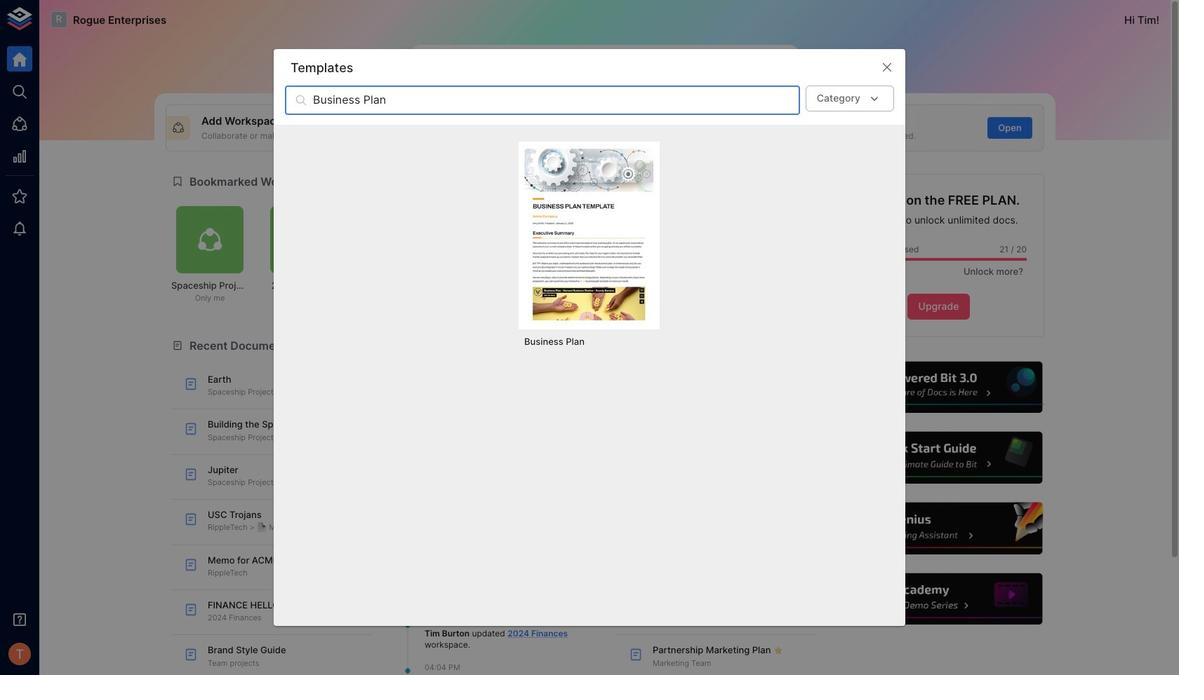 Task type: vqa. For each thing, say whether or not it's contained in the screenshot.
Lead
no



Task type: locate. For each thing, give the bounding box(es) containing it.
dialog
[[274, 49, 905, 626]]

help image
[[833, 360, 1044, 416], [833, 431, 1044, 486], [833, 501, 1044, 557], [833, 572, 1044, 628]]

Search Templates... text field
[[313, 86, 800, 115]]

1 help image from the top
[[833, 360, 1044, 416]]

3 help image from the top
[[833, 501, 1044, 557]]

2 help image from the top
[[833, 431, 1044, 486]]



Task type: describe. For each thing, give the bounding box(es) containing it.
business plan image
[[524, 148, 654, 321]]

4 help image from the top
[[833, 572, 1044, 628]]



